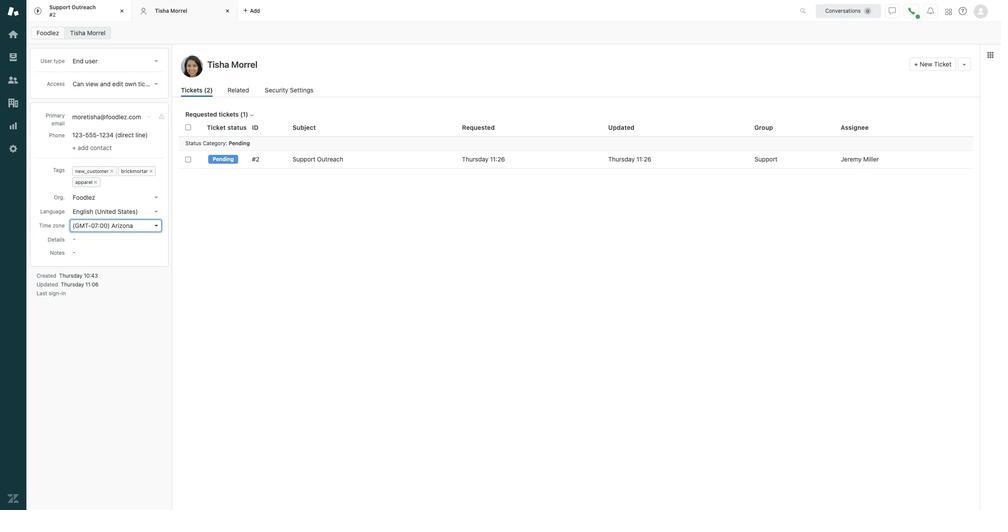 Task type: describe. For each thing, give the bounding box(es) containing it.
zendesk products image
[[946, 9, 952, 15]]

foodlez button
[[70, 192, 162, 204]]

1 vertical spatial add
[[78, 144, 89, 152]]

in
[[61, 290, 66, 297]]

edit
[[112, 80, 123, 88]]

1 vertical spatial #2
[[252, 155, 260, 163]]

conversations
[[826, 7, 861, 14]]

add button
[[238, 0, 265, 22]]

1 11:26 from the left
[[490, 155, 505, 163]]

jeremy miller
[[841, 155, 879, 163]]

secondary element
[[26, 24, 1002, 42]]

can
[[73, 80, 84, 88]]

tisha morrel inside the secondary element
[[70, 29, 105, 37]]

1 horizontal spatial updated
[[609, 124, 635, 131]]

(direct
[[115, 131, 134, 139]]

apparel link
[[75, 179, 93, 185]]

jeremy
[[841, 155, 862, 163]]

admin image
[[7, 143, 19, 155]]

access
[[47, 81, 65, 87]]

apparel
[[75, 179, 93, 185]]

phone
[[49, 132, 65, 139]]

related link
[[228, 85, 250, 97]]

can view and edit own tickets only
[[73, 80, 171, 88]]

+ new ticket
[[915, 60, 952, 68]]

brickmortar
[[121, 168, 148, 174]]

+ new ticket button
[[910, 58, 957, 71]]

sign-
[[49, 290, 62, 297]]

close image
[[118, 7, 126, 15]]

tisha inside the secondary element
[[70, 29, 85, 37]]

10:43
[[84, 273, 98, 279]]

moretisha@foodlez.com
[[72, 113, 141, 121]]

settings
[[290, 86, 314, 94]]

view
[[86, 80, 98, 88]]

+ for + add contact
[[72, 144, 76, 152]]

2 11:26 from the left
[[637, 155, 652, 163]]

details
[[48, 237, 65, 243]]

org.
[[54, 194, 65, 201]]

main element
[[0, 0, 26, 511]]

customers image
[[7, 74, 19, 86]]

contact
[[90, 144, 112, 152]]

add inside popup button
[[250, 7, 260, 14]]

tags
[[53, 167, 65, 174]]

tisha morrel tab
[[132, 0, 238, 22]]

support for support
[[755, 155, 778, 163]]

(2)
[[204, 86, 213, 94]]

zendesk support image
[[7, 6, 19, 17]]

states)
[[118, 208, 138, 215]]

07:00)
[[91, 222, 110, 229]]

primary email
[[46, 112, 65, 127]]

line)
[[136, 131, 148, 139]]

notes
[[50, 250, 65, 256]]

user type
[[41, 58, 65, 64]]

2 thursday 11:26 from the left
[[609, 155, 652, 163]]

security settings link
[[265, 85, 316, 97]]

security
[[265, 86, 288, 94]]

(gmt-07:00) arizona
[[73, 222, 133, 229]]

requested tickets (1)
[[185, 111, 248, 118]]

conversations button
[[816, 4, 881, 18]]

views image
[[7, 52, 19, 63]]

support outreach #2
[[49, 4, 96, 18]]

created thursday 10:43 updated thursday 11:06 last sign-in
[[37, 273, 99, 297]]

status
[[228, 124, 247, 131]]

123-555-1234 (direct line)
[[72, 131, 148, 139]]

can view and edit own tickets only button
[[70, 78, 171, 90]]

tickets (2)
[[181, 86, 213, 94]]

primary
[[46, 112, 65, 119]]

11:06
[[85, 281, 99, 288]]

updated inside created thursday 10:43 updated thursday 11:06 last sign-in
[[37, 281, 58, 288]]

requested for requested tickets (1)
[[185, 111, 217, 118]]

1 thursday 11:26 from the left
[[462, 155, 505, 163]]

notifications image
[[928, 7, 935, 14]]

1 vertical spatial pending
[[213, 156, 234, 163]]

(united
[[95, 208, 116, 215]]

requested for requested
[[462, 124, 495, 131]]

id
[[252, 124, 259, 131]]

english
[[73, 208, 93, 215]]

0 vertical spatial pending
[[229, 140, 250, 147]]

related
[[228, 86, 249, 94]]

status category : pending
[[185, 140, 250, 147]]

tisha morrel inside "tab"
[[155, 7, 187, 14]]

language
[[40, 208, 65, 215]]

morrel inside the secondary element
[[87, 29, 105, 37]]

arrow down image for and
[[155, 83, 158, 85]]

arrow down image for english (united states)
[[155, 211, 158, 213]]

reporting image
[[7, 120, 19, 132]]



Task type: vqa. For each thing, say whether or not it's contained in the screenshot.
explore
no



Task type: locate. For each thing, give the bounding box(es) containing it.
morrel inside "tab"
[[170, 7, 187, 14]]

1 vertical spatial outreach
[[317, 155, 344, 163]]

2 horizontal spatial support
[[755, 155, 778, 163]]

arrow down image right arizona
[[155, 225, 158, 227]]

support for support outreach #2
[[49, 4, 70, 11]]

new_customer
[[75, 168, 109, 174]]

new_customer link
[[75, 168, 109, 174]]

0 horizontal spatial foodlez
[[37, 29, 59, 37]]

0 horizontal spatial ticket
[[207, 124, 226, 131]]

brickmortar link
[[121, 168, 148, 174]]

#2 down id
[[252, 155, 260, 163]]

1 vertical spatial tisha
[[70, 29, 85, 37]]

and
[[100, 80, 111, 88]]

tickets right own
[[138, 80, 157, 88]]

arrow down image
[[155, 83, 158, 85], [155, 197, 158, 199], [155, 225, 158, 227]]

1 vertical spatial arrow down image
[[155, 211, 158, 213]]

arizona
[[111, 222, 133, 229]]

tickets inside button
[[138, 80, 157, 88]]

apps image
[[988, 52, 995, 59]]

:
[[226, 140, 227, 147]]

last
[[37, 290, 47, 297]]

support for support outreach
[[293, 155, 316, 163]]

arrow down image inside english (united states) button
[[155, 211, 158, 213]]

0 vertical spatial updated
[[609, 124, 635, 131]]

1 horizontal spatial tisha morrel
[[155, 7, 187, 14]]

0 vertical spatial tisha
[[155, 7, 169, 14]]

0 horizontal spatial tisha
[[70, 29, 85, 37]]

0 vertical spatial morrel
[[170, 7, 187, 14]]

0 vertical spatial tickets
[[138, 80, 157, 88]]

pending right :
[[229, 140, 250, 147]]

0 vertical spatial foodlez
[[37, 29, 59, 37]]

morrel
[[170, 7, 187, 14], [87, 29, 105, 37]]

thursday
[[462, 155, 489, 163], [609, 155, 635, 163], [59, 273, 82, 279], [61, 281, 84, 288]]

1 horizontal spatial tisha
[[155, 7, 169, 14]]

0 vertical spatial arrow down image
[[155, 60, 158, 62]]

foodlez up the user
[[37, 29, 59, 37]]

email
[[52, 120, 65, 127]]

1 arrow down image from the top
[[155, 83, 158, 85]]

ticket status
[[207, 124, 247, 131]]

tab
[[26, 0, 132, 22]]

#2
[[49, 11, 56, 18], [252, 155, 260, 163]]

#2 up foodlez "link" at the left top of the page
[[49, 11, 56, 18]]

tisha
[[155, 7, 169, 14], [70, 29, 85, 37]]

organizations image
[[7, 97, 19, 109]]

0 horizontal spatial tickets
[[138, 80, 157, 88]]

foodlez up english
[[73, 194, 95, 201]]

arrow down image inside end user button
[[155, 60, 158, 62]]

(gmt-07:00) arizona button
[[70, 220, 162, 232]]

support
[[49, 4, 70, 11], [293, 155, 316, 163], [755, 155, 778, 163]]

security settings
[[265, 86, 314, 94]]

tabs tab list
[[26, 0, 791, 22]]

1 horizontal spatial 11:26
[[637, 155, 652, 163]]

1 vertical spatial foodlez
[[73, 194, 95, 201]]

0 horizontal spatial #2
[[49, 11, 56, 18]]

1 horizontal spatial foodlez
[[73, 194, 95, 201]]

1 arrow down image from the top
[[155, 60, 158, 62]]

support inside support outreach #2
[[49, 4, 70, 11]]

0 vertical spatial add
[[250, 7, 260, 14]]

arrow down image inside "(gmt-07:00) arizona" button
[[155, 225, 158, 227]]

+ down 123-
[[72, 144, 76, 152]]

tisha morrel
[[155, 7, 187, 14], [70, 29, 105, 37]]

english (united states) button
[[70, 206, 162, 218]]

ticket right new
[[935, 60, 952, 68]]

tickets
[[181, 86, 203, 94]]

arrow down image inside the foodlez button
[[155, 197, 158, 199]]

0 vertical spatial ticket
[[935, 60, 952, 68]]

arrow down image inside can view and edit own tickets only button
[[155, 83, 158, 85]]

updated
[[609, 124, 635, 131], [37, 281, 58, 288]]

(gmt-
[[73, 222, 91, 229]]

assignee
[[841, 124, 869, 131]]

foodlez inside "link"
[[37, 29, 59, 37]]

123-
[[72, 131, 85, 139]]

0 vertical spatial arrow down image
[[155, 83, 158, 85]]

status
[[185, 140, 201, 147]]

menu containing new_customer
[[70, 165, 161, 189]]

foodlez
[[37, 29, 59, 37], [73, 194, 95, 201]]

1 horizontal spatial requested
[[462, 124, 495, 131]]

0 vertical spatial outreach
[[72, 4, 96, 11]]

0 horizontal spatial thursday 11:26
[[462, 155, 505, 163]]

arrow down image left "only"
[[155, 83, 158, 85]]

1 vertical spatial arrow down image
[[155, 197, 158, 199]]

0 horizontal spatial support
[[49, 4, 70, 11]]

end user
[[73, 57, 98, 65]]

0 horizontal spatial outreach
[[72, 4, 96, 11]]

support outreach link
[[293, 155, 344, 163]]

0 horizontal spatial tisha morrel
[[70, 29, 105, 37]]

1 vertical spatial requested
[[462, 124, 495, 131]]

foodlez inside button
[[73, 194, 95, 201]]

0 vertical spatial tisha morrel
[[155, 7, 187, 14]]

end user button
[[70, 55, 162, 67]]

get started image
[[7, 29, 19, 40]]

2 arrow down image from the top
[[155, 211, 158, 213]]

zendesk image
[[7, 493, 19, 505]]

11:26
[[490, 155, 505, 163], [637, 155, 652, 163]]

category
[[203, 140, 226, 147]]

support down subject
[[293, 155, 316, 163]]

own
[[125, 80, 137, 88]]

menu
[[70, 165, 161, 189]]

tickets up ticket status
[[219, 111, 239, 118]]

1 horizontal spatial #2
[[252, 155, 260, 163]]

2 vertical spatial arrow down image
[[155, 225, 158, 227]]

1 horizontal spatial thursday 11:26
[[609, 155, 652, 163]]

grid containing ticket status
[[172, 119, 981, 511]]

arrow down image up english (united states) button
[[155, 197, 158, 199]]

1 vertical spatial updated
[[37, 281, 58, 288]]

new
[[920, 60, 933, 68]]

miller
[[864, 155, 879, 163]]

(1)
[[240, 111, 248, 118]]

1 horizontal spatial morrel
[[170, 7, 187, 14]]

thursday 11:26
[[462, 155, 505, 163], [609, 155, 652, 163]]

1 horizontal spatial ticket
[[935, 60, 952, 68]]

+ left new
[[915, 60, 919, 68]]

add right close icon at the top of page
[[250, 7, 260, 14]]

tisha right close image
[[155, 7, 169, 14]]

end
[[73, 57, 84, 65]]

0 horizontal spatial +
[[72, 144, 76, 152]]

1 horizontal spatial +
[[915, 60, 919, 68]]

pending
[[229, 140, 250, 147], [213, 156, 234, 163]]

subject
[[293, 124, 316, 131]]

get help image
[[959, 7, 967, 15]]

time
[[39, 222, 51, 229]]

#2 inside support outreach #2
[[49, 11, 56, 18]]

tisha down support outreach #2 on the top of page
[[70, 29, 85, 37]]

outreach for support outreach #2
[[72, 4, 96, 11]]

1 horizontal spatial support
[[293, 155, 316, 163]]

555-
[[85, 131, 99, 139]]

outreach inside support outreach #2
[[72, 4, 96, 11]]

user
[[41, 58, 52, 64]]

arrow down image up can view and edit own tickets only
[[155, 60, 158, 62]]

0 vertical spatial #2
[[49, 11, 56, 18]]

outreach for support outreach
[[317, 155, 344, 163]]

0 horizontal spatial morrel
[[87, 29, 105, 37]]

support up foodlez "link" at the left top of the page
[[49, 4, 70, 11]]

add
[[250, 7, 260, 14], [78, 144, 89, 152]]

0 horizontal spatial updated
[[37, 281, 58, 288]]

1 vertical spatial tickets
[[219, 111, 239, 118]]

arrow down image for arizona
[[155, 225, 158, 227]]

tickets (2) link
[[181, 85, 213, 97]]

pending down :
[[213, 156, 234, 163]]

ticket down requested tickets (1)
[[207, 124, 226, 131]]

Select All Tickets checkbox
[[185, 125, 191, 130]]

type
[[54, 58, 65, 64]]

2 arrow down image from the top
[[155, 197, 158, 199]]

0 vertical spatial +
[[915, 60, 919, 68]]

3 arrow down image from the top
[[155, 225, 158, 227]]

support down group
[[755, 155, 778, 163]]

0 horizontal spatial add
[[78, 144, 89, 152]]

tab containing support outreach
[[26, 0, 132, 22]]

+ inside button
[[915, 60, 919, 68]]

user
[[85, 57, 98, 65]]

tickets
[[138, 80, 157, 88], [219, 111, 239, 118]]

None checkbox
[[185, 157, 191, 162]]

tisha inside "tab"
[[155, 7, 169, 14]]

+ add contact
[[72, 144, 112, 152]]

0 horizontal spatial requested
[[185, 111, 217, 118]]

ticket inside button
[[935, 60, 952, 68]]

1 vertical spatial tisha morrel
[[70, 29, 105, 37]]

close image
[[223, 7, 232, 15]]

add down 123-
[[78, 144, 89, 152]]

outreach
[[72, 4, 96, 11], [317, 155, 344, 163]]

1 vertical spatial ticket
[[207, 124, 226, 131]]

button displays agent's chat status as invisible. image
[[889, 7, 896, 14]]

grid
[[172, 119, 981, 511]]

0 vertical spatial requested
[[185, 111, 217, 118]]

only
[[159, 80, 171, 88]]

group
[[755, 124, 774, 131]]

1234
[[99, 131, 114, 139]]

foodlez link
[[31, 27, 65, 39]]

arrow down image right states)
[[155, 211, 158, 213]]

1 horizontal spatial add
[[250, 7, 260, 14]]

arrow down image
[[155, 60, 158, 62], [155, 211, 158, 213]]

None text field
[[205, 58, 906, 71]]

+ for + new ticket
[[915, 60, 919, 68]]

tisha morrel link
[[64, 27, 111, 39]]

1 horizontal spatial tickets
[[219, 111, 239, 118]]

arrow down image for end user
[[155, 60, 158, 62]]

1 horizontal spatial outreach
[[317, 155, 344, 163]]

0 horizontal spatial 11:26
[[490, 155, 505, 163]]

1 vertical spatial morrel
[[87, 29, 105, 37]]

zone
[[53, 222, 65, 229]]

1 vertical spatial +
[[72, 144, 76, 152]]

time zone
[[39, 222, 65, 229]]

created
[[37, 273, 56, 279]]

support outreach
[[293, 155, 344, 163]]

english (united states)
[[73, 208, 138, 215]]



